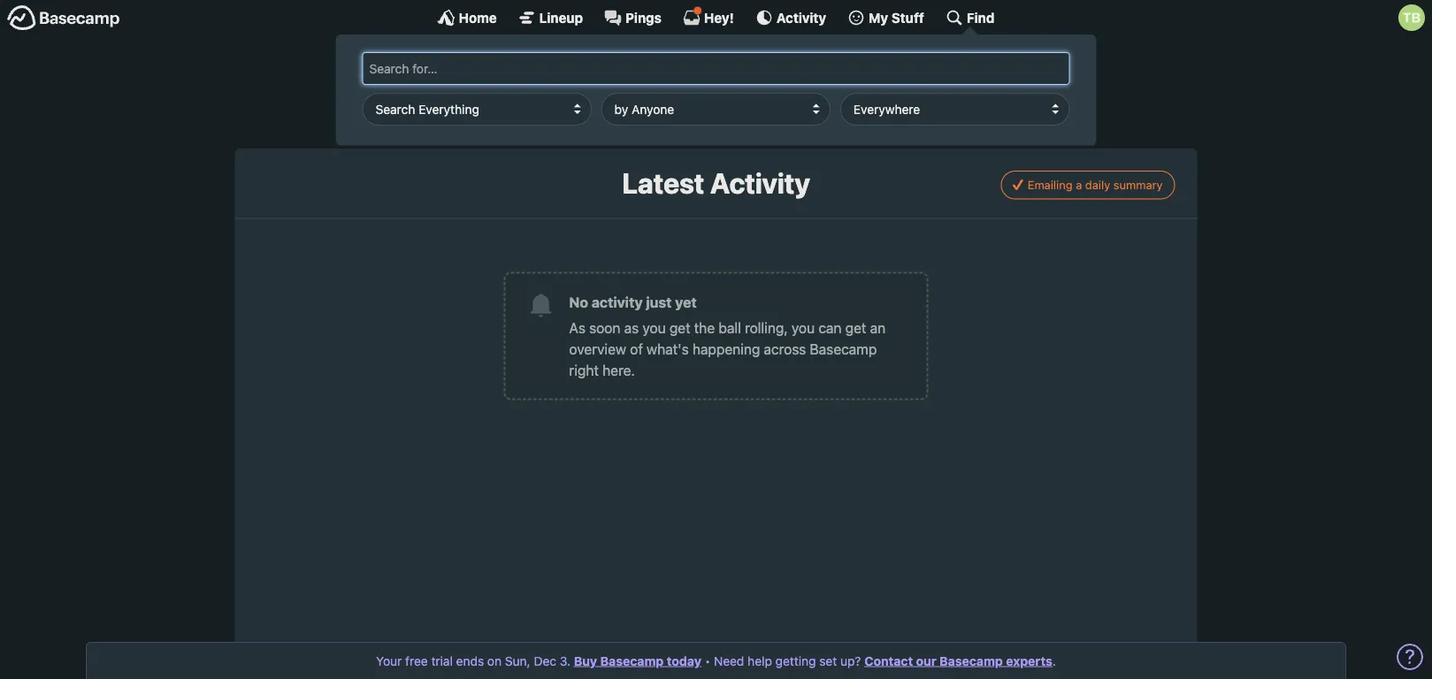 Task type: locate. For each thing, give the bounding box(es) containing it.
dos left added
[[676, 107, 699, 124]]

right
[[569, 362, 599, 379]]

latest
[[503, 64, 538, 81]]

find button
[[946, 9, 995, 27]]

activity up assignments on the right top
[[777, 10, 826, 25]]

emailing a daily summary button
[[1001, 171, 1175, 200]]

all
[[459, 64, 475, 81]]

get left "an"
[[846, 319, 867, 336]]

assignment image
[[623, 60, 648, 85]]

0 horizontal spatial the
[[479, 64, 499, 81]]

1 vertical spatial activity
[[533, 107, 580, 124]]

activity up 'soon'
[[592, 294, 643, 310]]

activity inside activity 'link'
[[777, 10, 826, 25]]

0 vertical spatial activity
[[777, 10, 826, 25]]

someone's assignments
[[654, 64, 809, 81]]

activity down all the latest activity
[[533, 107, 580, 124]]

dos
[[972, 64, 996, 81], [676, 107, 699, 124]]

0 horizontal spatial you
[[643, 319, 666, 336]]

upcoming dates
[[895, 107, 1000, 124]]

hey! button
[[683, 6, 734, 27]]

yet
[[675, 294, 697, 310]]

3.
[[560, 654, 571, 668]]

the right all
[[479, 64, 499, 81]]

your
[[376, 654, 402, 668]]

a
[[1076, 178, 1082, 192]]

across
[[764, 341, 806, 357]]

tim burton image
[[1399, 4, 1425, 31]]

up?
[[840, 654, 861, 668]]

dos inside to-dos added & completed link
[[676, 107, 699, 124]]

set
[[819, 654, 837, 668]]

you
[[643, 319, 666, 336], [792, 319, 815, 336]]

someone's inside "link"
[[459, 107, 530, 124]]

1 horizontal spatial the
[[694, 319, 715, 336]]

1 horizontal spatial someone's
[[654, 64, 725, 81]]

get
[[670, 319, 691, 336], [846, 319, 867, 336]]

activity
[[777, 10, 826, 25], [710, 166, 810, 200]]

to-dos added & completed
[[654, 107, 829, 124]]

basecamp right buy on the bottom of page
[[600, 654, 664, 668]]

someone's activity
[[459, 107, 580, 124]]

need
[[714, 654, 744, 668]]

can
[[819, 319, 842, 336]]

.
[[1053, 654, 1056, 668]]

the left ball
[[694, 319, 715, 336]]

&
[[747, 107, 757, 124]]

switch accounts image
[[7, 4, 120, 32]]

1 vertical spatial someone's
[[459, 107, 530, 124]]

1 horizontal spatial basecamp
[[810, 341, 877, 357]]

someone's assignments link
[[614, 53, 842, 92]]

ball
[[719, 319, 741, 336]]

1 horizontal spatial dos
[[972, 64, 996, 81]]

•
[[705, 654, 711, 668]]

0 horizontal spatial someone's
[[459, 107, 530, 124]]

what's
[[647, 341, 689, 357]]

assignments
[[728, 64, 809, 81]]

you right the as
[[643, 319, 666, 336]]

get up the what's in the bottom of the page
[[670, 319, 691, 336]]

to-dos added & completed link
[[614, 96, 842, 135]]

contact
[[865, 654, 913, 668]]

2 horizontal spatial basecamp
[[940, 654, 1003, 668]]

the
[[479, 64, 499, 81], [694, 319, 715, 336]]

activity down the & at the top of the page
[[710, 166, 810, 200]]

hey!
[[704, 10, 734, 25]]

1 you from the left
[[643, 319, 666, 336]]

someone's down all the latest activity link
[[459, 107, 530, 124]]

0 horizontal spatial get
[[670, 319, 691, 336]]

help
[[748, 654, 772, 668]]

home link
[[438, 9, 497, 27]]

2 vertical spatial activity
[[592, 294, 643, 310]]

our
[[916, 654, 937, 668]]

pings
[[626, 10, 662, 25]]

activity inside "no activity just yet as soon as you get the ball rolling, you can get an overview of what's happening across basecamp right here."
[[592, 294, 643, 310]]

1 horizontal spatial you
[[792, 319, 815, 336]]

added
[[703, 107, 744, 124]]

activity for no activity just yet as soon as you get the ball rolling, you can get an overview of what's happening across basecamp right here.
[[592, 294, 643, 310]]

1 horizontal spatial get
[[846, 319, 867, 336]]

you left can
[[792, 319, 815, 336]]

trial
[[431, 654, 453, 668]]

0 horizontal spatial dos
[[676, 107, 699, 124]]

basecamp
[[810, 341, 877, 357], [600, 654, 664, 668], [940, 654, 1003, 668]]

someone's
[[654, 64, 725, 81], [459, 107, 530, 124]]

of
[[630, 341, 643, 357]]

contact our basecamp experts link
[[865, 654, 1053, 668]]

activity inside someone's activity "link"
[[533, 107, 580, 124]]

activity right latest
[[542, 64, 588, 81]]

0 vertical spatial activity
[[542, 64, 588, 81]]

reports image
[[864, 60, 889, 85]]

dos up dates
[[972, 64, 996, 81]]

the inside "no activity just yet as soon as you get the ball rolling, you can get an overview of what's happening across basecamp right here."
[[694, 319, 715, 336]]

basecamp right our
[[940, 654, 1003, 668]]

latest activity
[[622, 166, 810, 200]]

basecamp down can
[[810, 341, 877, 357]]

person report image
[[428, 104, 453, 128]]

activity
[[542, 64, 588, 81], [533, 107, 580, 124], [592, 294, 643, 310]]

your free trial ends on sun, dec  3. buy basecamp today • need help getting set up? contact our basecamp experts .
[[376, 654, 1056, 668]]

free
[[405, 654, 428, 668]]

0 vertical spatial dos
[[972, 64, 996, 81]]

daily
[[1085, 178, 1110, 192]]

someone's up to-
[[654, 64, 725, 81]]

to-
[[654, 107, 676, 124]]

find
[[967, 10, 995, 25]]

my stuff
[[869, 10, 924, 25]]

0 vertical spatial someone's
[[654, 64, 725, 81]]

1 vertical spatial the
[[694, 319, 715, 336]]

1 vertical spatial dos
[[676, 107, 699, 124]]

dec
[[534, 654, 556, 668]]

activity for someone's activity
[[533, 107, 580, 124]]

experts
[[1006, 654, 1053, 668]]



Task type: vqa. For each thing, say whether or not it's contained in the screenshot.
Tim Burton icon to the left
no



Task type: describe. For each thing, give the bounding box(es) containing it.
getting
[[776, 654, 816, 668]]

happening
[[693, 341, 760, 357]]

just
[[646, 294, 672, 310]]

overdue to-dos
[[895, 64, 996, 81]]

someone's for someone's assignments
[[654, 64, 725, 81]]

schedule image
[[864, 104, 889, 128]]

Search for… search field
[[362, 52, 1070, 85]]

all the latest activity link
[[419, 53, 602, 92]]

pings button
[[604, 9, 662, 27]]

someone's for someone's activity
[[459, 107, 530, 124]]

home
[[459, 10, 497, 25]]

overdue to-dos link
[[855, 53, 1013, 92]]

lineup link
[[518, 9, 583, 27]]

2 you from the left
[[792, 319, 815, 336]]

overview
[[569, 341, 626, 357]]

latest
[[622, 166, 704, 200]]

someone's activity link
[[419, 96, 602, 135]]

1 get from the left
[[670, 319, 691, 336]]

activity inside all the latest activity link
[[542, 64, 588, 81]]

upcoming
[[895, 107, 961, 124]]

dos inside overdue to-dos link
[[972, 64, 996, 81]]

completed
[[761, 107, 829, 124]]

emailing
[[1028, 178, 1073, 192]]

no
[[569, 294, 588, 310]]

dates
[[964, 107, 1000, 124]]

lineup
[[539, 10, 583, 25]]

stuff
[[892, 10, 924, 25]]

my
[[869, 10, 888, 25]]

todo image
[[623, 104, 648, 128]]

buy
[[574, 654, 597, 668]]

emailing a daily summary
[[1028, 178, 1163, 192]]

2 get from the left
[[846, 319, 867, 336]]

as
[[624, 319, 639, 336]]

soon
[[589, 319, 621, 336]]

main element
[[0, 0, 1432, 146]]

sun,
[[505, 654, 531, 668]]

activity link
[[755, 9, 826, 27]]

0 vertical spatial the
[[479, 64, 499, 81]]

all the latest activity
[[459, 64, 588, 81]]

as
[[569, 319, 586, 336]]

activity report image
[[428, 60, 453, 85]]

my stuff button
[[848, 9, 924, 27]]

no activity just yet as soon as you get the ball rolling, you can get an overview of what's happening across basecamp right here.
[[569, 294, 886, 379]]

rolling,
[[745, 319, 788, 336]]

0 horizontal spatial basecamp
[[600, 654, 664, 668]]

overdue
[[895, 64, 949, 81]]

basecamp inside "no activity just yet as soon as you get the ball rolling, you can get an overview of what's happening across basecamp right here."
[[810, 341, 877, 357]]

ends
[[456, 654, 484, 668]]

buy basecamp today link
[[574, 654, 702, 668]]

1 vertical spatial activity
[[710, 166, 810, 200]]

an
[[870, 319, 886, 336]]

here.
[[603, 362, 635, 379]]

today
[[667, 654, 702, 668]]

to-
[[953, 64, 972, 81]]

summary
[[1114, 178, 1163, 192]]

on
[[487, 654, 502, 668]]

upcoming dates link
[[855, 96, 1013, 135]]



